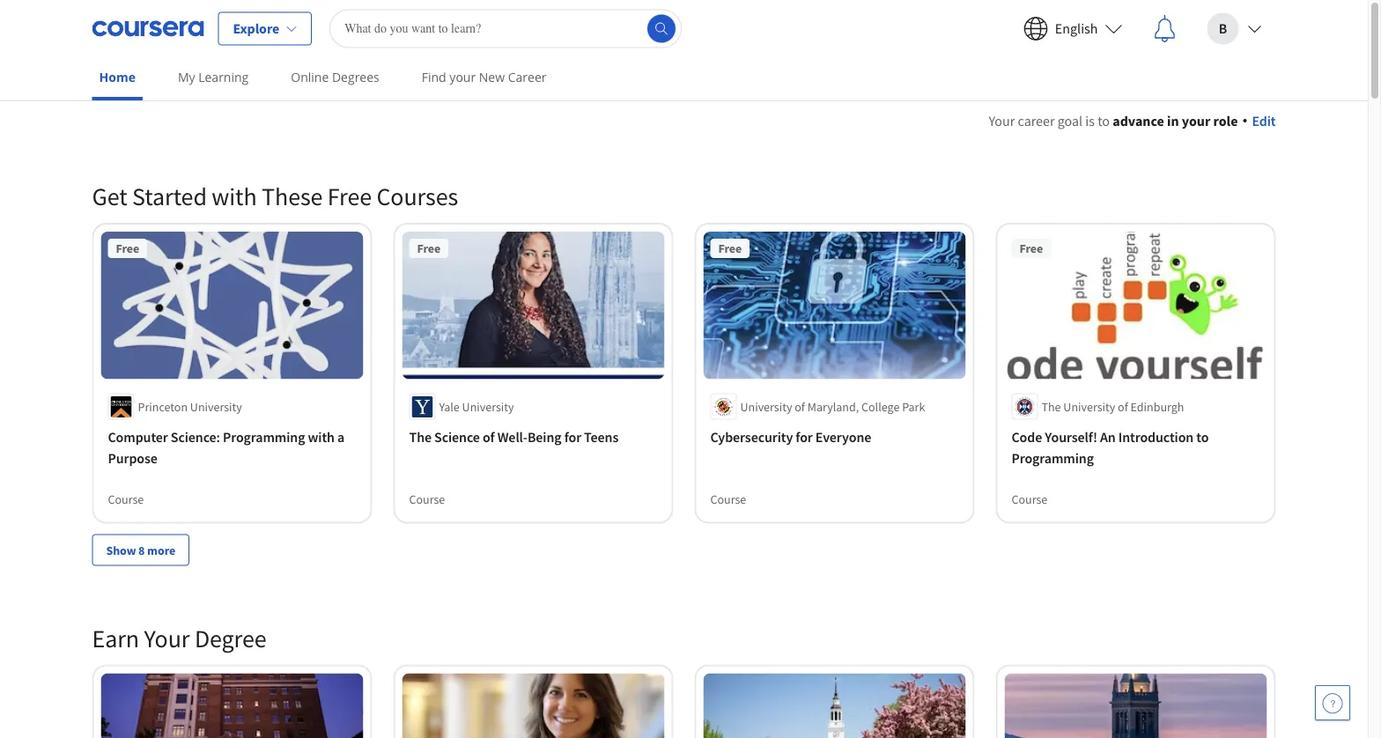 Task type: describe. For each thing, give the bounding box(es) containing it.
princeton university
[[138, 399, 242, 415]]

your career goal is to advance in your role
[[989, 112, 1238, 130]]

the science of well-being for teens
[[409, 429, 619, 446]]

english
[[1055, 20, 1098, 37]]

degrees
[[332, 69, 380, 85]]

university for code
[[1064, 399, 1116, 415]]

career
[[508, 69, 547, 85]]

everyone
[[816, 429, 872, 446]]

university for computer
[[190, 399, 242, 415]]

being
[[528, 429, 562, 446]]

the university of edinburgh
[[1042, 399, 1185, 415]]

show
[[106, 542, 136, 558]]

learning
[[198, 69, 249, 85]]

computer
[[108, 429, 168, 446]]

advance
[[1113, 112, 1165, 130]]

code yourself! an introduction to programming link
[[1012, 427, 1261, 469]]

earn
[[92, 623, 139, 654]]

online degrees link
[[284, 57, 387, 97]]

3 university from the left
[[741, 399, 793, 415]]

is
[[1086, 112, 1095, 130]]

college
[[862, 399, 900, 415]]

get started with these free courses
[[92, 181, 458, 212]]

find
[[422, 69, 446, 85]]

university of maryland, college park
[[741, 399, 926, 415]]

well-
[[498, 429, 528, 446]]

explore button
[[218, 12, 312, 45]]

edit button
[[1244, 110, 1276, 131]]

code yourself! an introduction to programming
[[1012, 429, 1209, 468]]

the for the university of edinburgh
[[1042, 399, 1061, 415]]

8
[[138, 542, 145, 558]]

show 8 more
[[106, 542, 175, 558]]

goal
[[1058, 112, 1083, 130]]

free for code yourself! an introduction to programming
[[1020, 241, 1043, 256]]

in
[[1168, 112, 1180, 130]]

free for cybersecurity for everyone
[[719, 241, 742, 256]]

the science of well-being for teens link
[[409, 427, 658, 448]]

edit
[[1253, 112, 1276, 130]]

programming inside computer science: programming with a purpose
[[223, 429, 305, 446]]

the for the science of well-being for teens
[[409, 429, 432, 446]]

my
[[178, 69, 195, 85]]

yale university
[[439, 399, 514, 415]]

to for introduction
[[1197, 429, 1209, 446]]

get
[[92, 181, 127, 212]]

university for the
[[462, 399, 514, 415]]

edinburgh
[[1131, 399, 1185, 415]]

programming inside code yourself! an introduction to programming
[[1012, 450, 1094, 468]]

science
[[434, 429, 480, 446]]

degree
[[195, 623, 267, 654]]

these
[[262, 181, 323, 212]]



Task type: vqa. For each thing, say whether or not it's contained in the screenshot.
Certificate corresponding to IBM Data Science Professional Certificate
no



Task type: locate. For each thing, give the bounding box(es) containing it.
course
[[108, 491, 144, 507], [409, 491, 445, 507], [711, 491, 747, 507], [1012, 491, 1048, 507]]

started
[[132, 181, 207, 212]]

1 horizontal spatial your
[[989, 112, 1015, 130]]

b button
[[1194, 0, 1276, 57]]

course down science
[[409, 491, 445, 507]]

programming right science:
[[223, 429, 305, 446]]

the
[[1042, 399, 1061, 415], [409, 429, 432, 446]]

your inside "main content"
[[1182, 112, 1211, 130]]

english button
[[1010, 0, 1137, 57]]

your
[[989, 112, 1015, 130], [144, 623, 190, 654]]

help center image
[[1323, 693, 1344, 714]]

0 horizontal spatial your
[[450, 69, 476, 85]]

to for is
[[1098, 112, 1110, 130]]

for left everyone
[[796, 429, 813, 446]]

earn your degree
[[92, 623, 267, 654]]

0 vertical spatial the
[[1042, 399, 1061, 415]]

the left science
[[409, 429, 432, 446]]

coursera image
[[92, 15, 204, 43]]

0 vertical spatial your
[[450, 69, 476, 85]]

your left the career on the top right
[[989, 112, 1015, 130]]

1 horizontal spatial with
[[308, 429, 335, 446]]

purpose
[[108, 450, 157, 468]]

earn your degree collection element
[[82, 594, 1287, 738]]

of left well-
[[483, 429, 495, 446]]

home
[[99, 69, 136, 85]]

0 vertical spatial to
[[1098, 112, 1110, 130]]

home link
[[92, 57, 143, 100]]

of for the university of edinburgh
[[1118, 399, 1129, 415]]

for right the being
[[565, 429, 582, 446]]

your right earn on the left of page
[[144, 623, 190, 654]]

to inside code yourself! an introduction to programming
[[1197, 429, 1209, 446]]

princeton
[[138, 399, 188, 415]]

1 vertical spatial to
[[1197, 429, 1209, 446]]

0 vertical spatial programming
[[223, 429, 305, 446]]

new
[[479, 69, 505, 85]]

0 horizontal spatial your
[[144, 623, 190, 654]]

0 horizontal spatial the
[[409, 429, 432, 446]]

free for computer science: programming with a purpose
[[116, 241, 139, 256]]

free
[[328, 181, 372, 212], [116, 241, 139, 256], [417, 241, 441, 256], [719, 241, 742, 256], [1020, 241, 1043, 256]]

1 horizontal spatial the
[[1042, 399, 1061, 415]]

computer science: programming with a purpose link
[[108, 427, 356, 469]]

to
[[1098, 112, 1110, 130], [1197, 429, 1209, 446]]

1 horizontal spatial to
[[1197, 429, 1209, 446]]

with
[[212, 181, 257, 212], [308, 429, 335, 446]]

university up the "yourself!" at the bottom right of the page
[[1064, 399, 1116, 415]]

1 university from the left
[[190, 399, 242, 415]]

online degrees
[[291, 69, 380, 85]]

the up the "yourself!" at the bottom right of the page
[[1042, 399, 1061, 415]]

find your new career link
[[415, 57, 554, 97]]

more
[[147, 542, 175, 558]]

programming down the "yourself!" at the bottom right of the page
[[1012, 450, 1094, 468]]

find your new career
[[422, 69, 547, 85]]

cybersecurity
[[711, 429, 793, 446]]

university up science:
[[190, 399, 242, 415]]

the inside the science of well-being for teens link
[[409, 429, 432, 446]]

1 horizontal spatial programming
[[1012, 450, 1094, 468]]

0 horizontal spatial of
[[483, 429, 495, 446]]

university
[[190, 399, 242, 415], [462, 399, 514, 415], [741, 399, 793, 415], [1064, 399, 1116, 415]]

to right introduction
[[1197, 429, 1209, 446]]

None search field
[[330, 9, 682, 48]]

0 horizontal spatial to
[[1098, 112, 1110, 130]]

course for code yourself! an introduction to programming
[[1012, 491, 1048, 507]]

3 course from the left
[[711, 491, 747, 507]]

cybersecurity for everyone link
[[711, 427, 959, 448]]

with left a on the bottom of page
[[308, 429, 335, 446]]

computer science: programming with a purpose
[[108, 429, 345, 468]]

explore
[[233, 20, 280, 37]]

b
[[1219, 20, 1228, 37]]

1 vertical spatial your
[[144, 623, 190, 654]]

a
[[338, 429, 345, 446]]

2 university from the left
[[462, 399, 514, 415]]

university up the cybersecurity at the right of page
[[741, 399, 793, 415]]

course for computer science: programming with a purpose
[[108, 491, 144, 507]]

course down code
[[1012, 491, 1048, 507]]

career
[[1018, 112, 1055, 130]]

1 horizontal spatial of
[[795, 399, 805, 415]]

2 for from the left
[[796, 429, 813, 446]]

park
[[902, 399, 926, 415]]

main content containing get started with these free courses
[[0, 89, 1368, 738]]

4 course from the left
[[1012, 491, 1048, 507]]

an
[[1101, 429, 1116, 446]]

course for the science of well-being for teens
[[409, 491, 445, 507]]

0 vertical spatial your
[[989, 112, 1015, 130]]

for
[[565, 429, 582, 446], [796, 429, 813, 446]]

1 vertical spatial the
[[409, 429, 432, 446]]

yale
[[439, 399, 460, 415]]

online
[[291, 69, 329, 85]]

programming
[[223, 429, 305, 446], [1012, 450, 1094, 468]]

university right yale
[[462, 399, 514, 415]]

2 horizontal spatial of
[[1118, 399, 1129, 415]]

1 for from the left
[[565, 429, 582, 446]]

course down purpose
[[108, 491, 144, 507]]

science:
[[171, 429, 220, 446]]

your right in
[[1182, 112, 1211, 130]]

0 horizontal spatial for
[[565, 429, 582, 446]]

to right "is"
[[1098, 112, 1110, 130]]

1 course from the left
[[108, 491, 144, 507]]

1 horizontal spatial your
[[1182, 112, 1211, 130]]

introduction
[[1119, 429, 1194, 446]]

0 horizontal spatial with
[[212, 181, 257, 212]]

0 horizontal spatial programming
[[223, 429, 305, 446]]

show 8 more button
[[92, 535, 190, 566]]

of left edinburgh
[[1118, 399, 1129, 415]]

my learning
[[178, 69, 249, 85]]

your right find
[[450, 69, 476, 85]]

2 course from the left
[[409, 491, 445, 507]]

with left these
[[212, 181, 257, 212]]

main content
[[0, 89, 1368, 738]]

4 university from the left
[[1064, 399, 1116, 415]]

maryland,
[[808, 399, 859, 415]]

your
[[450, 69, 476, 85], [1182, 112, 1211, 130]]

of
[[795, 399, 805, 415], [1118, 399, 1129, 415], [483, 429, 495, 446]]

my learning link
[[171, 57, 256, 97]]

1 vertical spatial your
[[1182, 112, 1211, 130]]

get started with these free courses collection element
[[82, 152, 1287, 594]]

courses
[[377, 181, 458, 212]]

cybersecurity for everyone
[[711, 429, 872, 446]]

code
[[1012, 429, 1043, 446]]

1 vertical spatial with
[[308, 429, 335, 446]]

teens
[[584, 429, 619, 446]]

yourself!
[[1045, 429, 1098, 446]]

of up cybersecurity for everyone
[[795, 399, 805, 415]]

role
[[1214, 112, 1238, 130]]

1 vertical spatial programming
[[1012, 450, 1094, 468]]

0 vertical spatial with
[[212, 181, 257, 212]]

with inside computer science: programming with a purpose
[[308, 429, 335, 446]]

of for the science of well-being for teens
[[483, 429, 495, 446]]

1 horizontal spatial for
[[796, 429, 813, 446]]

free for the science of well-being for teens
[[417, 241, 441, 256]]

course down the cybersecurity at the right of page
[[711, 491, 747, 507]]

course for cybersecurity for everyone
[[711, 491, 747, 507]]

What do you want to learn? text field
[[330, 9, 682, 48]]



